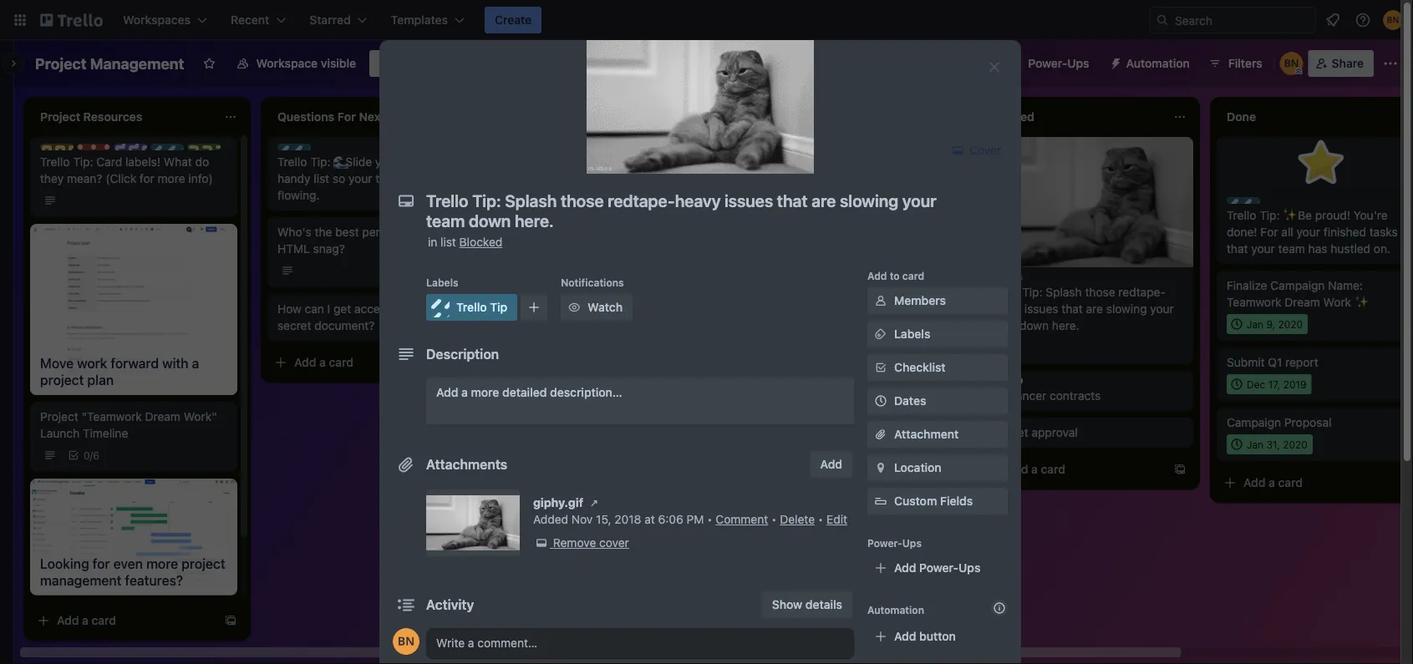 Task type: describe. For each thing, give the bounding box(es) containing it.
color: sky, title: "trello tip" element for trello tip: this is where assigned tasks live so that your team can see who's working on what and when it's due.
[[515, 144, 576, 156]]

you're
[[1354, 209, 1388, 222]]

budget approval
[[990, 426, 1078, 440]]

Jan 9, 2020 checkbox
[[1227, 314, 1308, 334]]

Board name text field
[[27, 50, 193, 77]]

hustled
[[1331, 242, 1371, 256]]

workspace visible button
[[226, 50, 366, 77]]

31,
[[1267, 439, 1280, 450]]

2 horizontal spatial create from template… image
[[1411, 476, 1413, 490]]

finished
[[1324, 225, 1366, 239]]

freelancer contracts
[[990, 389, 1101, 403]]

project for project "teamwork dream work" launch timeline
[[40, 410, 78, 424]]

sm image for members
[[873, 293, 889, 309]]

work
[[1324, 295, 1352, 309]]

flowing.
[[277, 188, 320, 202]]

priority
[[94, 145, 129, 156]]

be
[[1298, 209, 1312, 222]]

color: lime, title: "halp" element
[[187, 144, 226, 156]]

cover link
[[945, 137, 1011, 164]]

fields
[[940, 494, 973, 508]]

power- inside button
[[1028, 56, 1068, 70]]

0 horizontal spatial power-
[[868, 537, 902, 549]]

one
[[800, 188, 820, 202]]

add inside add power-ups 'link'
[[894, 561, 916, 575]]

9,
[[1267, 318, 1276, 330]]

who's
[[277, 225, 312, 239]]

done!
[[1227, 225, 1258, 239]]

attachments
[[426, 457, 508, 473]]

tip: for trello tip: ✨ be proud! you're done! for all your finished tasks that your team has hustled on.
[[1260, 209, 1280, 222]]

tip: for trello tip: 🌊slide your q's into this handy list so your team keeps on flowing.
[[310, 155, 331, 169]]

tip: inside trello tip trello tip: splash those redtape- heavy issues that are slowing your team down here.
[[1022, 285, 1043, 299]]

they
[[40, 172, 64, 186]]

halp
[[204, 145, 226, 156]]

trello tip: 💬for those in-between tasks that are almost done but also awaiting one last step. link
[[752, 154, 946, 204]]

campaign inside finalize campaign name: teamwork dream work ✨
[[1271, 279, 1325, 293]]

watch
[[588, 300, 623, 314]]

color: sky, title: "trello tip" element for trello tip: 🌊slide your q's into this handy list so your team keeps on flowing.
[[277, 144, 339, 156]]

heavy
[[990, 302, 1021, 316]]

add button button
[[868, 623, 1008, 650]]

tip for trello tip trello tip: 🌊slide your q's into this handy list so your team keeps on flowing.
[[324, 145, 339, 156]]

see
[[688, 172, 707, 186]]

how
[[277, 302, 302, 316]]

timeline
[[83, 427, 128, 440]]

sketch the "teamy dreamy" font
[[515, 372, 694, 386]]

1 horizontal spatial more
[[471, 386, 499, 399]]

✨ inside finalize campaign name: teamwork dream work ✨
[[1355, 295, 1366, 309]]

location
[[894, 461, 942, 475]]

15,
[[596, 513, 611, 527]]

tasks for that
[[752, 172, 781, 186]]

labels inside labels link
[[894, 327, 930, 341]]

q's
[[402, 155, 420, 169]]

your down 🌊slide at the top
[[348, 172, 372, 186]]

add inside add button button
[[894, 630, 916, 644]]

what
[[612, 188, 638, 202]]

tip for trello tip halp
[[197, 145, 212, 156]]

members
[[894, 294, 946, 308]]

custom
[[894, 494, 937, 508]]

create from template… image for trello tip: 🌊slide your q's into this handy list so your team keeps on flowing.
[[461, 356, 475, 369]]

share button
[[1309, 50, 1374, 77]]

show menu image
[[1382, 55, 1399, 72]]

remove cover link
[[533, 535, 629, 552]]

handy
[[277, 172, 311, 186]]

that inside the trello tip trello tip: ✨ be proud! you're done! for all your finished tasks that your team has hustled on.
[[1227, 242, 1248, 256]]

list inside trello tip trello tip: 🌊slide your q's into this handy list so your team keeps on flowing.
[[314, 172, 329, 186]]

0 vertical spatial labels
[[426, 277, 459, 288]]

awaiting
[[752, 188, 797, 202]]

on inside trello tip trello tip: 🌊slide your q's into this handy list so your team keeps on flowing.
[[441, 172, 454, 186]]

proud!
[[1315, 209, 1351, 222]]

who's the best person to fix my html snag?
[[277, 225, 449, 256]]

ups inside power-ups button
[[1068, 56, 1089, 70]]

2018
[[615, 513, 641, 527]]

secret
[[277, 319, 311, 333]]

create button
[[485, 7, 542, 33]]

so inside 'trello tip trello tip: this is where assigned tasks live so that your team can see who's working on what and when it's due.'
[[568, 172, 581, 186]]

primary element
[[0, 0, 1413, 40]]

that inside trello tip trello tip: 💬for those in-between tasks that are almost done but also awaiting one last step.
[[784, 172, 805, 186]]

at
[[645, 513, 655, 527]]

for
[[1261, 225, 1278, 239]]

sketch
[[515, 372, 552, 386]]

0 horizontal spatial color: orange, title: "one more step" element
[[515, 324, 548, 331]]

are for slowing
[[1086, 302, 1103, 316]]

comment link
[[716, 513, 768, 527]]

where
[[609, 155, 642, 169]]

font
[[669, 372, 694, 386]]

0 horizontal spatial ups
[[902, 537, 922, 549]]

to inside how can i get access to the super secret document?
[[395, 302, 406, 316]]

cover
[[966, 143, 1001, 157]]

attachment button
[[868, 421, 1008, 448]]

is
[[597, 155, 606, 169]]

jan 31, 2020
[[1247, 439, 1308, 450]]

step.
[[845, 188, 872, 202]]

1 horizontal spatial color: orange, title: "one more step" element
[[990, 378, 1023, 384]]

that inside 'trello tip trello tip: this is where assigned tasks live so that your team can see who's working on what and when it's due.'
[[584, 172, 605, 186]]

trello tip trello tip: 🌊slide your q's into this handy list so your team keeps on flowing.
[[277, 145, 467, 202]]

edit email drafts link
[[515, 288, 709, 304]]

open information menu image
[[1355, 12, 1371, 28]]

super
[[430, 302, 460, 316]]

sm image for remove cover
[[533, 535, 550, 552]]

details
[[806, 598, 842, 612]]

project "teamwork dream work" launch timeline
[[40, 410, 217, 440]]

work"
[[184, 410, 217, 424]]

2019
[[1283, 379, 1307, 390]]

mean?
[[67, 172, 102, 186]]

q1
[[1268, 356, 1282, 369]]

access
[[354, 302, 392, 316]]

Write a comment text field
[[426, 628, 854, 659]]

your inside 'trello tip trello tip: this is where assigned tasks live so that your team can see who's working on what and when it's due.'
[[608, 172, 632, 186]]

what
[[164, 155, 192, 169]]

add inside add button
[[820, 458, 842, 471]]

live
[[546, 172, 565, 186]]

but
[[898, 172, 916, 186]]

those for slowing
[[1085, 285, 1115, 299]]

tip for trello tip trello tip: this is where assigned tasks live so that your team can see who's working on what and when it's due.
[[561, 145, 576, 156]]

automation inside automation button
[[1126, 56, 1190, 70]]

tip: inside trello tip: card labels! what do they mean? (click for more info)
[[73, 155, 93, 169]]

edit link
[[827, 513, 847, 527]]

0 notifications image
[[1323, 10, 1343, 30]]

labels link
[[868, 321, 1008, 348]]

1 vertical spatial to
[[890, 270, 900, 282]]

🌊slide
[[334, 155, 372, 169]]

add power-ups link
[[868, 555, 1008, 582]]

email
[[539, 289, 567, 303]]

blocked link
[[459, 235, 503, 249]]

team for redtape-
[[990, 319, 1017, 333]]

add button
[[810, 451, 852, 478]]

i
[[327, 302, 330, 316]]

are for almost
[[808, 172, 825, 186]]

project management
[[35, 54, 184, 72]]



Task type: locate. For each thing, give the bounding box(es) containing it.
labels up checklist
[[894, 327, 930, 341]]

trello tip: splash those redtape- heavy issues that are slowing your team down here. link
[[990, 284, 1183, 334]]

sm image for labels
[[873, 326, 889, 343]]

1 so from the left
[[333, 172, 345, 186]]

0 / 6
[[84, 450, 99, 461]]

approval
[[1032, 426, 1078, 440]]

to left fix
[[403, 225, 413, 239]]

0 horizontal spatial sm image
[[566, 299, 583, 316]]

tasks for live
[[515, 172, 543, 186]]

activity
[[426, 597, 474, 613]]

6:06
[[658, 513, 683, 527]]

tip: up for at the top right of page
[[1260, 209, 1280, 222]]

automation up add button
[[868, 604, 924, 616]]

tip for trello tip trello tip: ✨ be proud! you're done! for all your finished tasks that your team has hustled on.
[[1273, 198, 1289, 210]]

ups
[[1068, 56, 1089, 70], [902, 537, 922, 549], [959, 561, 981, 575]]

are inside trello tip trello tip: 💬for those in-between tasks that are almost done but also awaiting one last step.
[[808, 172, 825, 186]]

sm image inside cover 'link'
[[950, 142, 966, 159]]

0 horizontal spatial ✨
[[1283, 209, 1295, 222]]

those inside trello tip trello tip: 💬for those in-between tasks that are almost done but also awaiting one last step.
[[841, 155, 871, 169]]

trello inside trello tip: card labels! what do they mean? (click for more info)
[[40, 155, 70, 169]]

1 horizontal spatial edit
[[827, 513, 847, 527]]

tip: up "issues"
[[1022, 285, 1043, 299]]

project inside the project "teamwork dream work" launch timeline
[[40, 410, 78, 424]]

the right sketch
[[555, 372, 572, 386]]

dream inside finalize campaign name: teamwork dream work ✨
[[1285, 295, 1320, 309]]

that up one
[[784, 172, 805, 186]]

0 vertical spatial can
[[665, 172, 685, 186]]

share
[[1332, 56, 1364, 70]]

2 horizontal spatial ben nelson (bennelson96) image
[[1383, 10, 1403, 30]]

color: orange, title: "one more step" element up freelancer
[[990, 378, 1023, 384]]

✨ down name:
[[1355, 295, 1366, 309]]

tip: up handy
[[310, 155, 331, 169]]

trello tip halp
[[167, 145, 226, 156]]

added
[[533, 513, 568, 527]]

0 vertical spatial project
[[35, 54, 87, 72]]

due.
[[534, 205, 558, 219]]

workspace visible
[[256, 56, 356, 70]]

0 horizontal spatial create from template… image
[[936, 333, 949, 346]]

1 horizontal spatial dream
[[1285, 295, 1320, 309]]

0 vertical spatial campaign
[[1271, 279, 1325, 293]]

2 jan from the top
[[1247, 439, 1264, 450]]

jan inside jan 9, 2020 option
[[1247, 318, 1264, 330]]

trello tip trello tip: splash those redtape- heavy issues that are slowing your team down here.
[[990, 275, 1174, 333]]

so inside trello tip trello tip: 🌊slide your q's into this handy list so your team keeps on flowing.
[[333, 172, 345, 186]]

team up and
[[635, 172, 662, 186]]

1 vertical spatial create from template… image
[[1173, 463, 1187, 476]]

sm image left the watch
[[566, 299, 583, 316]]

0 vertical spatial list
[[314, 172, 329, 186]]

1 vertical spatial ✨
[[1355, 295, 1366, 309]]

tip inside trello tip trello tip: 🌊slide your q's into this handy list so your team keeps on flowing.
[[324, 145, 339, 156]]

color: purple, title: "design team" element
[[114, 144, 193, 156]]

✨ left be
[[1283, 209, 1295, 222]]

description
[[426, 346, 499, 362]]

0 horizontal spatial list
[[314, 172, 329, 186]]

trello tip trello tip: ✨ be proud! you're done! for all your finished tasks that your team has hustled on.
[[1227, 198, 1398, 256]]

1 vertical spatial create from template… image
[[224, 614, 237, 628]]

more left detailed
[[471, 386, 499, 399]]

tip: left 💬for
[[785, 155, 805, 169]]

labels!
[[125, 155, 160, 169]]

added nov 15, 2018 at 6:06 pm
[[533, 513, 704, 527]]

0 vertical spatial power-ups
[[1028, 56, 1089, 70]]

that up here.
[[1062, 302, 1083, 316]]

1 vertical spatial labels
[[894, 327, 930, 341]]

tip inside the trello tip trello tip: ✨ be proud! you're done! for all your finished tasks that your team has hustled on.
[[1273, 198, 1289, 210]]

1 horizontal spatial can
[[665, 172, 685, 186]]

are inside trello tip trello tip: splash those redtape- heavy issues that are slowing your team down here.
[[1086, 302, 1103, 316]]

blocked
[[459, 235, 503, 249]]

on down this
[[441, 172, 454, 186]]

0 vertical spatial create from template… image
[[936, 333, 949, 346]]

1 horizontal spatial labels
[[894, 327, 930, 341]]

sm image inside checklist link
[[873, 359, 889, 376]]

trello tip
[[456, 300, 507, 314]]

team down the all
[[1278, 242, 1305, 256]]

add inside add a more detailed description… link
[[436, 386, 458, 399]]

those up slowing
[[1085, 285, 1115, 299]]

"teamwork
[[82, 410, 142, 424]]

trello
[[167, 145, 194, 156], [294, 145, 321, 156], [532, 145, 558, 156], [769, 145, 796, 156], [40, 155, 70, 169], [277, 155, 307, 169], [515, 155, 544, 169], [752, 155, 782, 169], [1244, 198, 1271, 210], [1227, 209, 1257, 222], [1006, 275, 1033, 287], [990, 285, 1019, 299], [456, 300, 487, 314]]

1 vertical spatial campaign
[[1227, 416, 1281, 430]]

can inside 'trello tip trello tip: this is where assigned tasks live so that your team can see who's working on what and when it's due.'
[[665, 172, 685, 186]]

1 horizontal spatial so
[[568, 172, 581, 186]]

tip: inside trello tip trello tip: 💬for those in-between tasks that are almost done but also awaiting one last step.
[[785, 155, 805, 169]]

pm
[[687, 513, 704, 527]]

color: yellow, title: "copy request" element
[[40, 144, 74, 150]]

tip inside trello tip trello tip: 💬for those in-between tasks that are almost done but also awaiting one last step.
[[799, 145, 814, 156]]

0 horizontal spatial labels
[[426, 277, 459, 288]]

can left i
[[305, 302, 324, 316]]

dates button
[[868, 388, 1008, 415]]

tasks inside trello tip trello tip: 💬for those in-between tasks that are almost done but also awaiting one last step.
[[752, 172, 781, 186]]

to right access
[[395, 302, 406, 316]]

0 horizontal spatial edit
[[515, 289, 536, 303]]

the for sketch
[[555, 372, 572, 386]]

more down what on the top
[[158, 172, 185, 186]]

dream left work
[[1285, 295, 1320, 309]]

tasks
[[515, 172, 543, 186], [752, 172, 781, 186], [1370, 225, 1398, 239]]

0 horizontal spatial the
[[315, 225, 332, 239]]

2020
[[1278, 318, 1303, 330], [1283, 439, 1308, 450]]

0 horizontal spatial ben nelson (bennelson96) image
[[393, 628, 420, 655]]

the for who's
[[315, 225, 332, 239]]

board image
[[380, 56, 393, 69]]

💬for
[[808, 155, 838, 169]]

the inside how can i get access to the super secret document?
[[409, 302, 427, 316]]

almost
[[829, 172, 865, 186]]

sm image
[[566, 299, 583, 316], [873, 460, 889, 476], [586, 495, 603, 511]]

your down for at the top right of page
[[1251, 242, 1275, 256]]

tip: for trello tip: this is where assigned tasks live so that your team can see who's working on what and when it's due.
[[548, 155, 568, 169]]

detailed
[[502, 386, 547, 399]]

power- inside 'link'
[[919, 561, 959, 575]]

a inside add a more detailed description… link
[[461, 386, 468, 399]]

0 vertical spatial color: orange, title: "one more step" element
[[515, 324, 548, 331]]

automation
[[1126, 56, 1190, 70], [868, 604, 924, 616]]

tip: up mean?
[[73, 155, 93, 169]]

"teamy
[[576, 372, 616, 386]]

sm image for watch
[[566, 299, 583, 316]]

1 vertical spatial more
[[471, 386, 499, 399]]

show details link
[[762, 592, 852, 618]]

2 vertical spatial ups
[[959, 561, 981, 575]]

edit inside edit email drafts link
[[515, 289, 536, 303]]

dec
[[1247, 379, 1266, 390]]

2 vertical spatial sm image
[[586, 495, 603, 511]]

edit right delete link
[[827, 513, 847, 527]]

1 horizontal spatial list
[[441, 235, 456, 249]]

dream inside the project "teamwork dream work" launch timeline
[[145, 410, 180, 424]]

color: orange, title: "one more step" element down email at the left top of the page
[[515, 324, 548, 331]]

dates
[[894, 394, 926, 408]]

checklist link
[[868, 354, 1008, 381]]

tip
[[197, 145, 212, 156], [324, 145, 339, 156], [561, 145, 576, 156], [799, 145, 814, 156], [1273, 198, 1289, 210], [1036, 275, 1051, 287], [490, 300, 507, 314]]

2 horizontal spatial power-
[[1028, 56, 1068, 70]]

dream left work"
[[145, 410, 180, 424]]

are left slowing
[[1086, 302, 1103, 316]]

team inside trello tip trello tip: 🌊slide your q's into this handy list so your team keeps on flowing.
[[375, 172, 402, 186]]

0 horizontal spatial create from template… image
[[224, 614, 237, 628]]

finalize
[[1227, 279, 1267, 293]]

to inside who's the best person to fix my html snag?
[[403, 225, 413, 239]]

team down heavy
[[990, 319, 1017, 333]]

2 vertical spatial create from template… image
[[1411, 476, 1413, 490]]

your down be
[[1297, 225, 1321, 239]]

sm image up "15,"
[[586, 495, 603, 511]]

0 vertical spatial create from template… image
[[461, 356, 475, 369]]

color: sky, title: "trello tip" element for trello tip: 💬for those in-between tasks that are almost done but also awaiting one last step.
[[752, 144, 814, 156]]

/
[[90, 450, 93, 461]]

that down done!
[[1227, 242, 1248, 256]]

1 horizontal spatial ups
[[959, 561, 981, 575]]

your down redtape-
[[1150, 302, 1174, 316]]

0 horizontal spatial tasks
[[515, 172, 543, 186]]

team down q's
[[375, 172, 402, 186]]

budget
[[990, 426, 1029, 440]]

info)
[[188, 172, 213, 186]]

that down is
[[584, 172, 605, 186]]

color: sky, title: "trello tip" element
[[150, 144, 212, 156], [277, 144, 339, 156], [515, 144, 576, 156], [752, 144, 814, 156], [1227, 197, 1289, 210], [990, 274, 1051, 287], [426, 294, 517, 321]]

1 vertical spatial ups
[[902, 537, 922, 549]]

labels up super
[[426, 277, 459, 288]]

can inside how can i get access to the super secret document?
[[305, 302, 324, 316]]

edit for edit
[[827, 513, 847, 527]]

on.
[[1374, 242, 1391, 256]]

edit for edit email drafts
[[515, 289, 536, 303]]

sm image inside the watch button
[[566, 299, 583, 316]]

jan left 9,
[[1247, 318, 1264, 330]]

1 horizontal spatial power-
[[919, 561, 959, 575]]

None text field
[[418, 186, 969, 236]]

create from template… image for trello tip: card labels! what do they mean? (click for more info)
[[224, 614, 237, 628]]

1 horizontal spatial tasks
[[752, 172, 781, 186]]

tip inside 'trello tip trello tip: this is where assigned tasks live so that your team can see who's working on what and when it's due.'
[[561, 145, 576, 156]]

1 vertical spatial those
[[1085, 285, 1115, 299]]

2 so from the left
[[568, 172, 581, 186]]

campaign up 'jan 31, 2020' option
[[1227, 416, 1281, 430]]

add a card button
[[267, 349, 455, 376], [980, 456, 1167, 483], [1217, 470, 1404, 496], [30, 608, 217, 634]]

notifications
[[561, 277, 624, 288]]

0 horizontal spatial are
[[808, 172, 825, 186]]

0 horizontal spatial so
[[333, 172, 345, 186]]

custom fields button
[[868, 493, 1008, 510]]

those for almost
[[841, 155, 871, 169]]

0 vertical spatial those
[[841, 155, 871, 169]]

team inside the trello tip trello tip: ✨ be proud! you're done! for all your finished tasks that your team has hustled on.
[[1278, 242, 1305, 256]]

sm image inside labels link
[[873, 326, 889, 343]]

2 horizontal spatial ups
[[1068, 56, 1089, 70]]

1 horizontal spatial create from template… image
[[1173, 463, 1187, 476]]

management
[[90, 54, 184, 72]]

color: orange, title: "one more step" element
[[515, 324, 548, 331], [990, 378, 1023, 384]]

project left management
[[35, 54, 87, 72]]

1 vertical spatial 2020
[[1283, 439, 1308, 450]]

on inside 'trello tip trello tip: this is where assigned tasks live so that your team can see who's working on what and when it's due.'
[[596, 188, 609, 202]]

your up what
[[608, 172, 632, 186]]

2 horizontal spatial sm image
[[873, 460, 889, 476]]

trello tip trello tip: this is where assigned tasks live so that your team can see who's working on what and when it's due.
[[515, 145, 707, 219]]

1 vertical spatial jan
[[1247, 439, 1264, 450]]

finalize campaign name: teamwork dream work ✨
[[1227, 279, 1366, 309]]

1
[[1010, 342, 1014, 354]]

campaign down has
[[1271, 279, 1325, 293]]

checklist
[[894, 361, 946, 374]]

create
[[495, 13, 532, 27]]

project inside text field
[[35, 54, 87, 72]]

the left super
[[409, 302, 427, 316]]

0 vertical spatial edit
[[515, 289, 536, 303]]

1 horizontal spatial ✨
[[1355, 295, 1366, 309]]

jan for finalize
[[1247, 318, 1264, 330]]

tip for trello tip trello tip: 💬for those in-between tasks that are almost done but also awaiting one last step.
[[799, 145, 814, 156]]

ben nelson (bennelson96) image inside primary element
[[1383, 10, 1403, 30]]

2020 for campaign
[[1278, 318, 1303, 330]]

filters
[[1228, 56, 1263, 70]]

team for q's
[[375, 172, 402, 186]]

more inside trello tip: card labels! what do they mean? (click for more info)
[[158, 172, 185, 186]]

campaign
[[1271, 279, 1325, 293], [1227, 416, 1281, 430]]

ups left automation button
[[1068, 56, 1089, 70]]

sm image for location
[[873, 460, 889, 476]]

tip: inside the trello tip trello tip: ✨ be proud! you're done! for all your finished tasks that your team has hustled on.
[[1260, 209, 1280, 222]]

0 vertical spatial dream
[[1285, 295, 1320, 309]]

sm image inside location link
[[873, 460, 889, 476]]

1 horizontal spatial sm image
[[586, 495, 603, 511]]

so up working
[[568, 172, 581, 186]]

1 vertical spatial list
[[441, 235, 456, 249]]

color: sky, title: "trello tip" element for trello tip: ✨ be proud! you're done! for all your finished tasks that your team has hustled on.
[[1227, 197, 1289, 210]]

on
[[441, 172, 454, 186], [596, 188, 609, 202]]

the inside sketch the "teamy dreamy" font 'link'
[[555, 372, 572, 386]]

sm image for checklist
[[873, 359, 889, 376]]

2020 for proposal
[[1283, 439, 1308, 450]]

0 horizontal spatial power-ups
[[868, 537, 922, 549]]

2 vertical spatial to
[[395, 302, 406, 316]]

Search field
[[1169, 8, 1315, 33]]

delete
[[780, 513, 815, 527]]

1 vertical spatial on
[[596, 188, 609, 202]]

project for project management
[[35, 54, 87, 72]]

budget approval link
[[990, 425, 1183, 441]]

1 vertical spatial edit
[[827, 513, 847, 527]]

0 vertical spatial the
[[315, 225, 332, 239]]

sm image inside the members link
[[873, 293, 889, 309]]

ups down fields
[[959, 561, 981, 575]]

0 horizontal spatial automation
[[868, 604, 924, 616]]

0 horizontal spatial on
[[441, 172, 454, 186]]

tasks up on. at the top of the page
[[1370, 225, 1398, 239]]

giphy.gif
[[533, 496, 584, 510]]

list right "in"
[[441, 235, 456, 249]]

can up when
[[665, 172, 685, 186]]

edit left email at the left top of the page
[[515, 289, 536, 303]]

team inside trello tip trello tip: splash those redtape- heavy issues that are slowing your team down here.
[[990, 319, 1017, 333]]

2 horizontal spatial the
[[555, 372, 572, 386]]

submit q1 report link
[[1227, 354, 1413, 371]]

0 vertical spatial to
[[403, 225, 413, 239]]

2 vertical spatial power-
[[919, 561, 959, 575]]

best
[[335, 225, 359, 239]]

are down 💬for
[[808, 172, 825, 186]]

1 vertical spatial dream
[[145, 410, 180, 424]]

0 vertical spatial more
[[158, 172, 185, 186]]

to up members
[[890, 270, 900, 282]]

list right handy
[[314, 172, 329, 186]]

0 horizontal spatial dream
[[145, 410, 180, 424]]

tip for trello tip
[[490, 300, 507, 314]]

1 horizontal spatial automation
[[1126, 56, 1190, 70]]

jan left 31,
[[1247, 439, 1264, 450]]

sm image for automation
[[1103, 50, 1126, 74]]

filters button
[[1203, 50, 1268, 77]]

✨ inside the trello tip trello tip: ✨ be proud! you're done! for all your finished tasks that your team has hustled on.
[[1283, 209, 1295, 222]]

1 vertical spatial are
[[1086, 302, 1103, 316]]

project up launch
[[40, 410, 78, 424]]

1 vertical spatial project
[[40, 410, 78, 424]]

2 horizontal spatial tasks
[[1370, 225, 1398, 239]]

0 vertical spatial on
[[441, 172, 454, 186]]

html
[[277, 242, 310, 256]]

splash
[[1046, 285, 1082, 299]]

issues
[[1025, 302, 1058, 316]]

dreamy"
[[619, 372, 666, 386]]

tasks up "who's" at the top left of the page
[[515, 172, 543, 186]]

search image
[[1156, 13, 1169, 27]]

get
[[333, 302, 351, 316]]

button
[[919, 630, 956, 644]]

0 vertical spatial sm image
[[566, 299, 583, 316]]

1 vertical spatial automation
[[868, 604, 924, 616]]

team for where
[[635, 172, 662, 186]]

color: sky, title: "trello tip" element for trello tip: splash those redtape- heavy issues that are slowing your team down here.
[[990, 274, 1051, 287]]

automation down the search icon
[[1126, 56, 1190, 70]]

tasks inside the trello tip trello tip: ✨ be proud! you're done! for all your finished tasks that your team has hustled on.
[[1370, 225, 1398, 239]]

ups up add power-ups
[[902, 537, 922, 549]]

fix
[[417, 225, 430, 239]]

0 vertical spatial power-
[[1028, 56, 1068, 70]]

more
[[158, 172, 185, 186], [471, 386, 499, 399]]

create from template… image
[[461, 356, 475, 369], [224, 614, 237, 628]]

1 horizontal spatial power-ups
[[1028, 56, 1089, 70]]

labels
[[426, 277, 459, 288], [894, 327, 930, 341]]

those up almost
[[841, 155, 871, 169]]

those inside trello tip trello tip: splash those redtape- heavy issues that are slowing your team down here.
[[1085, 285, 1115, 299]]

your left q's
[[375, 155, 399, 169]]

1 jan from the top
[[1247, 318, 1264, 330]]

show details
[[772, 598, 842, 612]]

tip inside trello tip trello tip: splash those redtape- heavy issues that are slowing your team down here.
[[1036, 275, 1051, 287]]

add power-ups
[[894, 561, 981, 575]]

1 vertical spatial sm image
[[873, 460, 889, 476]]

1 vertical spatial the
[[409, 302, 427, 316]]

ben nelson (bennelson96) image
[[1383, 10, 1403, 30], [1280, 52, 1304, 75], [393, 628, 420, 655]]

your inside trello tip trello tip: splash those redtape- heavy issues that are slowing your team down here.
[[1150, 302, 1174, 316]]

tip: up live
[[548, 155, 568, 169]]

1 horizontal spatial create from template… image
[[461, 356, 475, 369]]

0 vertical spatial ups
[[1068, 56, 1089, 70]]

do
[[195, 155, 209, 169]]

2020 right 31,
[[1283, 439, 1308, 450]]

1 horizontal spatial on
[[596, 188, 609, 202]]

that inside trello tip trello tip: splash those redtape- heavy issues that are slowing your team down here.
[[1062, 302, 1083, 316]]

0 horizontal spatial can
[[305, 302, 324, 316]]

tasks inside 'trello tip trello tip: this is where assigned tasks live so that your team can see who's working on what and when it's due.'
[[515, 172, 543, 186]]

create from template… image
[[936, 333, 949, 346], [1173, 463, 1187, 476], [1411, 476, 1413, 490]]

tip: for trello tip: 💬for those in-between tasks that are almost done but also awaiting one last step.
[[785, 155, 805, 169]]

watch button
[[561, 294, 633, 321]]

1 vertical spatial power-ups
[[868, 537, 922, 549]]

power-ups button
[[995, 50, 1100, 77]]

sm image inside automation button
[[1103, 50, 1126, 74]]

jan for campaign
[[1247, 439, 1264, 450]]

2 vertical spatial ben nelson (bennelson96) image
[[393, 628, 420, 655]]

all
[[1282, 225, 1294, 239]]

jan
[[1247, 318, 1264, 330], [1247, 439, 1264, 450]]

the inside who's the best person to fix my html snag?
[[315, 225, 332, 239]]

on left what
[[596, 188, 609, 202]]

jan inside 'jan 31, 2020' option
[[1247, 439, 1264, 450]]

0 horizontal spatial those
[[841, 155, 871, 169]]

proposal
[[1285, 416, 1332, 430]]

tasks up awaiting
[[752, 172, 781, 186]]

color: red, title: "priority" element
[[77, 144, 129, 156]]

Dec 17, 2019 checkbox
[[1227, 374, 1312, 394]]

0 horizontal spatial more
[[158, 172, 185, 186]]

0 vertical spatial 2020
[[1278, 318, 1303, 330]]

in
[[428, 235, 437, 249]]

keeps
[[406, 172, 438, 186]]

remove cover
[[553, 536, 629, 550]]

tip for trello tip trello tip: splash those redtape- heavy issues that are slowing your team down here.
[[1036, 275, 1051, 287]]

1 vertical spatial can
[[305, 302, 324, 316]]

sm image
[[1103, 50, 1126, 74], [950, 142, 966, 159], [873, 293, 889, 309], [873, 326, 889, 343], [873, 359, 889, 376], [533, 535, 550, 552]]

snag?
[[313, 242, 345, 256]]

it's
[[515, 205, 531, 219]]

star or unstar board image
[[203, 57, 216, 70]]

to
[[403, 225, 413, 239], [890, 270, 900, 282], [395, 302, 406, 316]]

tip: inside 'trello tip trello tip: this is where assigned tasks live so that your team can see who's working on what and when it's due.'
[[548, 155, 568, 169]]

0 vertical spatial ✨
[[1283, 209, 1295, 222]]

0 vertical spatial ben nelson (bennelson96) image
[[1383, 10, 1403, 30]]

so down 🌊slide at the top
[[333, 172, 345, 186]]

power-ups inside button
[[1028, 56, 1089, 70]]

0 vertical spatial are
[[808, 172, 825, 186]]

Jan 31, 2020 checkbox
[[1227, 435, 1313, 455]]

workspace
[[256, 56, 318, 70]]

attachment
[[894, 427, 959, 441]]

trello tip: ✨ be proud! you're done! for all your finished tasks that your team has hustled on. link
[[1227, 207, 1413, 257]]

the up snag?
[[315, 225, 332, 239]]

ups inside add power-ups 'link'
[[959, 561, 981, 575]]

add a more detailed description…
[[436, 386, 622, 399]]

add a card
[[294, 356, 354, 369], [1006, 463, 1066, 476], [1244, 476, 1303, 490], [57, 614, 116, 628]]

1 vertical spatial ben nelson (bennelson96) image
[[1280, 52, 1304, 75]]

1 vertical spatial power-
[[868, 537, 902, 549]]

2020 right 9,
[[1278, 318, 1303, 330]]

sm image left location
[[873, 460, 889, 476]]

tip: inside trello tip trello tip: 🌊slide your q's into this handy list so your team keeps on flowing.
[[310, 155, 331, 169]]

team inside 'trello tip trello tip: this is where assigned tasks live so that your team can see who's working on what and when it's due.'
[[635, 172, 662, 186]]



Task type: vqa. For each thing, say whether or not it's contained in the screenshot.
change for Board creation restrictions
no



